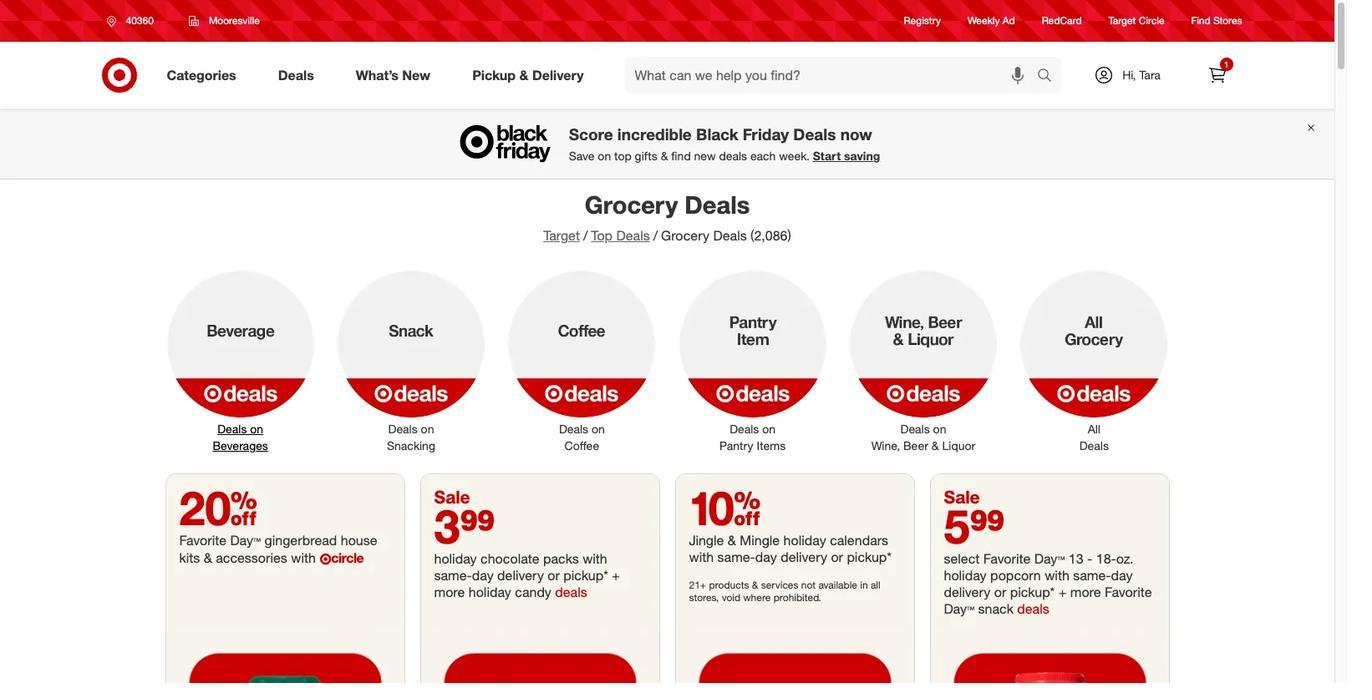 Task type: describe. For each thing, give the bounding box(es) containing it.
20
[[179, 480, 257, 537]]

what's new
[[356, 67, 431, 83]]

week.
[[779, 149, 810, 163]]

40360 button
[[96, 6, 171, 36]]

day for favorite
[[230, 533, 254, 549]]

accessories
[[216, 550, 288, 567]]

holiday inside 13 - 18-oz. holiday popcorn with same-day delivery or pickup* + more favorite day
[[944, 568, 987, 584]]

new
[[402, 67, 431, 83]]

find stores link
[[1192, 14, 1243, 28]]

house
[[341, 533, 378, 549]]

tara
[[1140, 68, 1161, 82]]

saving
[[844, 149, 881, 163]]

& inside pickup & delivery "link"
[[520, 67, 529, 83]]

or for 13
[[995, 584, 1007, 601]]

holiday chocolate packs with same-day delivery or pickup* + more holiday candy
[[434, 551, 620, 601]]

99 for 5 99
[[970, 498, 1005, 555]]

where
[[744, 592, 771, 604]]

10
[[689, 480, 761, 537]]

snacking
[[387, 439, 436, 453]]

delivery for 10
[[781, 549, 828, 566]]

same- inside holiday chocolate packs with same-day delivery or pickup* + more holiday candy
[[434, 568, 472, 584]]

deals inside "deals on snacking"
[[388, 422, 418, 436]]

search button
[[1030, 57, 1070, 97]]

3
[[434, 498, 460, 555]]

deals on pantry items
[[720, 422, 786, 453]]

pickup* for 10
[[847, 549, 892, 566]]

or inside holiday chocolate packs with same-day delivery or pickup* + more holiday candy
[[548, 568, 560, 584]]

select favorite day ™
[[944, 551, 1066, 568]]

what's
[[356, 67, 399, 83]]

day inside holiday chocolate packs with same-day delivery or pickup* + more holiday candy
[[472, 568, 494, 584]]

day for 13
[[1112, 568, 1133, 584]]

pickup* inside holiday chocolate packs with same-day delivery or pickup* + more holiday candy
[[564, 568, 609, 584]]

™ snack
[[968, 601, 1018, 618]]

day for 10
[[756, 549, 777, 566]]

mooresville
[[209, 14, 260, 27]]

redcard link
[[1042, 14, 1082, 28]]

pantry
[[720, 439, 754, 453]]

favorite day ™
[[179, 533, 261, 549]]

on for deals on coffee
[[592, 422, 605, 436]]

same- for 10
[[718, 549, 756, 566]]

1 / from the left
[[584, 227, 588, 244]]

black
[[697, 125, 739, 144]]

deals inside deals on wine, beer & liquor
[[901, 422, 930, 436]]

deals inside score incredible black friday deals now save on top gifts & find new deals each week. start saving
[[719, 149, 747, 163]]

categories link
[[153, 57, 257, 94]]

ad
[[1003, 15, 1016, 27]]

find stores
[[1192, 15, 1243, 27]]

deals left (2,086)
[[714, 227, 747, 244]]

stores,
[[689, 592, 719, 604]]

& inside the 10 jingle & mingle holiday calendars with same-day delivery or pickup*
[[728, 533, 737, 549]]

select favorite
[[944, 551, 1031, 568]]

liquor
[[943, 439, 976, 453]]

holiday left chocolate
[[434, 551, 477, 568]]

+ inside holiday chocolate packs with same-day delivery or pickup* + more holiday candy
[[612, 568, 620, 584]]

circle
[[331, 550, 364, 567]]

(2,086)
[[751, 227, 792, 244]]

21+ products & services not available in all stores, void where prohibited.
[[689, 579, 881, 604]]

deals inside deals on coffee
[[559, 422, 589, 436]]

coffee
[[565, 439, 600, 453]]

1 horizontal spatial ™
[[968, 601, 975, 618]]

jingle
[[689, 533, 724, 549]]

stores
[[1214, 15, 1243, 27]]

gifts
[[635, 149, 658, 163]]

delivery for 13
[[944, 584, 991, 601]]

day inside 13 - 18-oz. holiday popcorn with same-day delivery or pickup* + more favorite day
[[944, 601, 968, 618]]

1 vertical spatial grocery
[[661, 227, 710, 244]]

& inside the gingerbread house kits & accessories with
[[204, 550, 212, 567]]

with inside holiday chocolate packs with same-day delivery or pickup* + more holiday candy
[[583, 551, 608, 568]]

redcard
[[1042, 15, 1082, 27]]

void
[[722, 592, 741, 604]]

candy
[[515, 584, 552, 601]]

top
[[615, 149, 632, 163]]

deals down all
[[1080, 439, 1109, 453]]

what's new link
[[342, 57, 452, 94]]

mooresville button
[[178, 6, 271, 36]]

new
[[694, 149, 716, 163]]

deals link
[[264, 57, 335, 94]]

kits
[[179, 550, 200, 567]]

search
[[1030, 68, 1070, 85]]

incredible
[[618, 125, 692, 144]]

score incredible black friday deals now save on top gifts & find new deals each week. start saving
[[569, 125, 881, 163]]

gingerbread
[[265, 533, 337, 549]]

deals on coffee
[[559, 422, 605, 453]]

deals on beverages
[[213, 422, 268, 453]]

holiday down chocolate
[[469, 584, 512, 601]]

weekly
[[968, 15, 1000, 27]]

favorite inside 13 - 18-oz. holiday popcorn with same-day delivery or pickup* + more favorite day
[[1105, 584, 1153, 601]]

deals inside deals on beverages
[[218, 422, 247, 436]]

on inside score incredible black friday deals now save on top gifts & find new deals each week. start saving
[[598, 149, 611, 163]]

™ for favorite day ™
[[254, 533, 261, 549]]

grocery deals target / top deals / grocery deals (2,086)
[[544, 190, 792, 244]]

hi,
[[1123, 68, 1137, 82]]

What can we help you find? suggestions appear below search field
[[625, 57, 1041, 94]]

products
[[709, 579, 749, 592]]

target circle link
[[1109, 14, 1165, 28]]

weekly ad link
[[968, 14, 1016, 28]]

deals for 5 99
[[1018, 601, 1050, 618]]

top
[[591, 227, 613, 244]]

same- for 13
[[1074, 568, 1112, 584]]

with inside the gingerbread house kits & accessories with
[[291, 550, 316, 567]]

sale for 5
[[944, 487, 980, 508]]



Task type: locate. For each thing, give the bounding box(es) containing it.
& right beer
[[932, 439, 939, 453]]

all
[[871, 579, 881, 592]]

40360
[[126, 14, 154, 27]]

& right 'kits'
[[204, 550, 212, 567]]

same- inside 13 - 18-oz. holiday popcorn with same-day delivery or pickup* + more favorite day
[[1074, 568, 1112, 584]]

or inside 13 - 18-oz. holiday popcorn with same-day delivery or pickup* + more favorite day
[[995, 584, 1007, 601]]

calendars
[[830, 533, 889, 549]]

1 more from the left
[[434, 584, 465, 601]]

or inside the 10 jingle & mingle holiday calendars with same-day delivery or pickup*
[[831, 549, 844, 566]]

deals right top
[[617, 227, 650, 244]]

™
[[254, 533, 261, 549], [1058, 551, 1066, 568], [968, 601, 975, 618]]

0 vertical spatial grocery
[[585, 190, 678, 220]]

holiday inside the 10 jingle & mingle holiday calendars with same-day delivery or pickup*
[[784, 533, 827, 549]]

on for deals on snacking
[[421, 422, 434, 436]]

oz.
[[1117, 551, 1134, 568]]

day up services
[[756, 549, 777, 566]]

day for select favorite
[[1035, 551, 1058, 568]]

1 horizontal spatial day
[[944, 601, 968, 618]]

on inside deals on pantry items
[[763, 422, 776, 436]]

on up items
[[763, 422, 776, 436]]

13
[[1069, 551, 1084, 568]]

top deals link
[[591, 227, 650, 244]]

pickup & delivery link
[[458, 57, 605, 94]]

+
[[612, 568, 620, 584], [1059, 584, 1067, 601]]

&
[[520, 67, 529, 83], [661, 149, 668, 163], [932, 439, 939, 453], [728, 533, 737, 549], [204, 550, 212, 567], [752, 579, 759, 592]]

all
[[1088, 422, 1101, 436]]

0 vertical spatial ™
[[254, 533, 261, 549]]

& left services
[[752, 579, 759, 592]]

deals
[[719, 149, 747, 163], [555, 584, 588, 601], [1018, 601, 1050, 618]]

find
[[1192, 15, 1211, 27]]

0 horizontal spatial target
[[544, 227, 580, 244]]

1 horizontal spatial deals
[[719, 149, 747, 163]]

& right 'pickup'
[[520, 67, 529, 83]]

0 horizontal spatial /
[[584, 227, 588, 244]]

holiday
[[784, 533, 827, 549], [434, 551, 477, 568], [944, 568, 987, 584], [469, 584, 512, 601]]

same-
[[718, 549, 756, 566], [434, 568, 472, 584], [1074, 568, 1112, 584]]

1 horizontal spatial target
[[1109, 15, 1137, 27]]

deals inside score incredible black friday deals now save on top gifts & find new deals each week. start saving
[[794, 125, 836, 144]]

snack
[[979, 601, 1014, 618]]

deals up beverages
[[218, 422, 247, 436]]

99 for 3 99
[[460, 498, 495, 555]]

friday
[[743, 125, 789, 144]]

deals up 'start'
[[794, 125, 836, 144]]

+ inside 13 - 18-oz. holiday popcorn with same-day delivery or pickup* + more favorite day
[[1059, 584, 1067, 601]]

0 horizontal spatial ™
[[254, 533, 261, 549]]

& inside 21+ products & services not available in all stores, void where prohibited.
[[752, 579, 759, 592]]

2 horizontal spatial day
[[1112, 568, 1133, 584]]

deals left what's
[[278, 67, 314, 83]]

deals inside deals link
[[278, 67, 314, 83]]

each
[[751, 149, 776, 163]]

™ up accessories on the bottom
[[254, 533, 261, 549]]

on
[[598, 149, 611, 163], [250, 422, 263, 436], [421, 422, 434, 436], [592, 422, 605, 436], [763, 422, 776, 436], [934, 422, 947, 436]]

2 vertical spatial day
[[944, 601, 968, 618]]

1 vertical spatial favorite
[[1105, 584, 1153, 601]]

0 horizontal spatial same-
[[434, 568, 472, 584]]

0 horizontal spatial favorite
[[179, 533, 227, 549]]

1 horizontal spatial or
[[831, 549, 844, 566]]

chocolate
[[481, 551, 540, 568]]

0 vertical spatial favorite
[[179, 533, 227, 549]]

prohibited.
[[774, 592, 822, 604]]

1 horizontal spatial more
[[1071, 584, 1102, 601]]

more inside 13 - 18-oz. holiday popcorn with same-day delivery or pickup* + more favorite day
[[1071, 584, 1102, 601]]

2 99 from the left
[[970, 498, 1005, 555]]

day
[[230, 533, 254, 549], [1035, 551, 1058, 568], [944, 601, 968, 618]]

+ right popcorn
[[1059, 584, 1067, 601]]

/
[[584, 227, 588, 244], [654, 227, 658, 244]]

grocery
[[585, 190, 678, 220], [661, 227, 710, 244]]

day
[[756, 549, 777, 566], [472, 568, 494, 584], [1112, 568, 1133, 584]]

deals for 3 99
[[555, 584, 588, 601]]

deals down packs
[[555, 584, 588, 601]]

1 horizontal spatial 99
[[970, 498, 1005, 555]]

0 horizontal spatial day
[[230, 533, 254, 549]]

day inside the 10 jingle & mingle holiday calendars with same-day delivery or pickup*
[[756, 549, 777, 566]]

pickup* inside the 10 jingle & mingle holiday calendars with same-day delivery or pickup*
[[847, 549, 892, 566]]

5
[[944, 498, 970, 555]]

2 / from the left
[[654, 227, 658, 244]]

with inside 13 - 18-oz. holiday popcorn with same-day delivery or pickup* + more favorite day
[[1045, 568, 1070, 584]]

on up beverages
[[250, 422, 263, 436]]

day up accessories on the bottom
[[230, 533, 254, 549]]

1 vertical spatial target
[[544, 227, 580, 244]]

& left find
[[661, 149, 668, 163]]

sale down liquor
[[944, 487, 980, 508]]

day down 3 99
[[472, 568, 494, 584]]

with up '21+'
[[689, 549, 714, 566]]

with down gingerbread
[[291, 550, 316, 567]]

2 more from the left
[[1071, 584, 1102, 601]]

2 horizontal spatial delivery
[[944, 584, 991, 601]]

pickup* for 13
[[1011, 584, 1055, 601]]

0 horizontal spatial +
[[612, 568, 620, 584]]

deals on wine, beer & liquor
[[872, 422, 976, 453]]

more
[[434, 584, 465, 601], [1071, 584, 1102, 601]]

delivery inside the 10 jingle & mingle holiday calendars with same-day delivery or pickup*
[[781, 549, 828, 566]]

0 horizontal spatial pickup*
[[564, 568, 609, 584]]

on up snacking
[[421, 422, 434, 436]]

favorite
[[179, 533, 227, 549], [1105, 584, 1153, 601]]

deals on snacking
[[387, 422, 436, 453]]

1 horizontal spatial same-
[[718, 549, 756, 566]]

pickup
[[473, 67, 516, 83]]

deals inside deals on pantry items
[[730, 422, 759, 436]]

weekly ad
[[968, 15, 1016, 27]]

2 vertical spatial ™
[[968, 601, 975, 618]]

& inside deals on wine, beer & liquor
[[932, 439, 939, 453]]

1 vertical spatial ™
[[1058, 551, 1066, 568]]

more down -
[[1071, 584, 1102, 601]]

holiday up ™ snack
[[944, 568, 987, 584]]

2 horizontal spatial ™
[[1058, 551, 1066, 568]]

on up liquor
[[934, 422, 947, 436]]

2 horizontal spatial day
[[1035, 551, 1058, 568]]

categories
[[167, 67, 236, 83]]

2 horizontal spatial deals
[[1018, 601, 1050, 618]]

start
[[813, 149, 841, 163]]

10 jingle & mingle holiday calendars with same-day delivery or pickup*
[[689, 480, 892, 566]]

0 vertical spatial day
[[230, 533, 254, 549]]

sale down snacking
[[434, 487, 470, 508]]

beer
[[904, 439, 929, 453]]

1 99 from the left
[[460, 498, 495, 555]]

pickup* up in
[[847, 549, 892, 566]]

1 horizontal spatial favorite
[[1105, 584, 1153, 601]]

same- inside the 10 jingle & mingle holiday calendars with same-day delivery or pickup*
[[718, 549, 756, 566]]

0 vertical spatial target
[[1109, 15, 1137, 27]]

on for deals on pantry items
[[763, 422, 776, 436]]

packs
[[543, 551, 579, 568]]

/ right top deals link
[[654, 227, 658, 244]]

on for deals on beverages
[[250, 422, 263, 436]]

items
[[757, 439, 786, 453]]

wine,
[[872, 439, 901, 453]]

1 horizontal spatial sale
[[944, 487, 980, 508]]

day inside 13 - 18-oz. holiday popcorn with same-day delivery or pickup* + more favorite day
[[1112, 568, 1133, 584]]

sale for 3
[[434, 487, 470, 508]]

same- down 3
[[434, 568, 472, 584]]

or
[[831, 549, 844, 566], [548, 568, 560, 584], [995, 584, 1007, 601]]

& inside score incredible black friday deals now save on top gifts & find new deals each week. start saving
[[661, 149, 668, 163]]

0 horizontal spatial more
[[434, 584, 465, 601]]

1 sale from the left
[[434, 487, 470, 508]]

-
[[1088, 551, 1093, 568]]

/ left top
[[584, 227, 588, 244]]

1 horizontal spatial pickup*
[[847, 549, 892, 566]]

target left top
[[544, 227, 580, 244]]

3 99
[[434, 498, 495, 555]]

favorite up 'kits'
[[179, 533, 227, 549]]

1 horizontal spatial +
[[1059, 584, 1067, 601]]

5 99
[[944, 498, 1005, 555]]

or down the select favorite day ™
[[995, 584, 1007, 601]]

deals up beer
[[901, 422, 930, 436]]

deals up coffee
[[559, 422, 589, 436]]

or right chocolate
[[548, 568, 560, 584]]

1 horizontal spatial /
[[654, 227, 658, 244]]

target inside "grocery deals target / top deals / grocery deals (2,086)"
[[544, 227, 580, 244]]

pickup & delivery
[[473, 67, 584, 83]]

0 horizontal spatial or
[[548, 568, 560, 584]]

more inside holiday chocolate packs with same-day delivery or pickup* + more holiday candy
[[434, 584, 465, 601]]

target left the circle
[[1109, 15, 1137, 27]]

not
[[802, 579, 816, 592]]

deals down black at the top right
[[719, 149, 747, 163]]

gingerbread house kits & accessories with
[[179, 533, 378, 567]]

™ left snack
[[968, 601, 975, 618]]

0 horizontal spatial sale
[[434, 487, 470, 508]]

delivery
[[533, 67, 584, 83]]

13 - 18-oz. holiday popcorn with same-day delivery or pickup* + more favorite day
[[944, 551, 1153, 618]]

sale
[[434, 487, 470, 508], [944, 487, 980, 508]]

registry
[[904, 15, 941, 27]]

+ right packs
[[612, 568, 620, 584]]

day left snack
[[944, 601, 968, 618]]

on for deals on wine, beer & liquor
[[934, 422, 947, 436]]

0 horizontal spatial deals
[[555, 584, 588, 601]]

all deals
[[1080, 422, 1109, 453]]

deals
[[278, 67, 314, 83], [794, 125, 836, 144], [685, 190, 750, 220], [617, 227, 650, 244], [714, 227, 747, 244], [218, 422, 247, 436], [388, 422, 418, 436], [559, 422, 589, 436], [730, 422, 759, 436], [901, 422, 930, 436], [1080, 439, 1109, 453]]

with inside the 10 jingle & mingle holiday calendars with same-day delivery or pickup*
[[689, 549, 714, 566]]

99
[[460, 498, 495, 555], [970, 498, 1005, 555]]

pickup* inside 13 - 18-oz. holiday popcorn with same-day delivery or pickup* + more favorite day
[[1011, 584, 1055, 601]]

2 horizontal spatial same-
[[1074, 568, 1112, 584]]

on inside deals on beverages
[[250, 422, 263, 436]]

mingle
[[740, 533, 780, 549]]

™ for select favorite day ™
[[1058, 551, 1066, 568]]

on up coffee
[[592, 422, 605, 436]]

1 horizontal spatial day
[[756, 549, 777, 566]]

registry link
[[904, 14, 941, 28]]

day left 13
[[1035, 551, 1058, 568]]

or up the available
[[831, 549, 844, 566]]

pickup* down the select favorite day ™
[[1011, 584, 1055, 601]]

favorite down the oz.
[[1105, 584, 1153, 601]]

0 horizontal spatial 99
[[460, 498, 495, 555]]

on inside "deals on snacking"
[[421, 422, 434, 436]]

deals up pantry at the bottom of the page
[[730, 422, 759, 436]]

same- up products
[[718, 549, 756, 566]]

save
[[569, 149, 595, 163]]

on left top at left top
[[598, 149, 611, 163]]

2 horizontal spatial pickup*
[[1011, 584, 1055, 601]]

day right -
[[1112, 568, 1133, 584]]

pickup* right candy
[[564, 568, 609, 584]]

grocery up top deals link
[[585, 190, 678, 220]]

2 sale from the left
[[944, 487, 980, 508]]

deals up snacking
[[388, 422, 418, 436]]

delivery inside 13 - 18-oz. holiday popcorn with same-day delivery or pickup* + more favorite day
[[944, 584, 991, 601]]

on inside deals on wine, beer & liquor
[[934, 422, 947, 436]]

grocery right top deals link
[[661, 227, 710, 244]]

1 link
[[1199, 57, 1236, 94]]

circle
[[1139, 15, 1165, 27]]

0 horizontal spatial day
[[472, 568, 494, 584]]

delivery
[[781, 549, 828, 566], [498, 568, 544, 584], [944, 584, 991, 601]]

with left -
[[1045, 568, 1070, 584]]

target circle
[[1109, 15, 1165, 27]]

1
[[1225, 59, 1229, 69]]

holiday up not on the bottom of page
[[784, 533, 827, 549]]

™ left 13
[[1058, 551, 1066, 568]]

more down 3
[[434, 584, 465, 601]]

2 horizontal spatial or
[[995, 584, 1007, 601]]

& right jingle
[[728, 533, 737, 549]]

on inside deals on coffee
[[592, 422, 605, 436]]

deals down new at right top
[[685, 190, 750, 220]]

0 horizontal spatial delivery
[[498, 568, 544, 584]]

1 vertical spatial day
[[1035, 551, 1058, 568]]

delivery inside holiday chocolate packs with same-day delivery or pickup* + more holiday candy
[[498, 568, 544, 584]]

deals right snack
[[1018, 601, 1050, 618]]

same- left the oz.
[[1074, 568, 1112, 584]]

with right packs
[[583, 551, 608, 568]]

with
[[689, 549, 714, 566], [291, 550, 316, 567], [583, 551, 608, 568], [1045, 568, 1070, 584]]

18-
[[1097, 551, 1117, 568]]

beverages
[[213, 439, 268, 453]]

or for 10
[[831, 549, 844, 566]]

hi, tara
[[1123, 68, 1161, 82]]

1 horizontal spatial delivery
[[781, 549, 828, 566]]

in
[[861, 579, 868, 592]]



Task type: vqa. For each thing, say whether or not it's contained in the screenshot.
the leftmost Target
yes



